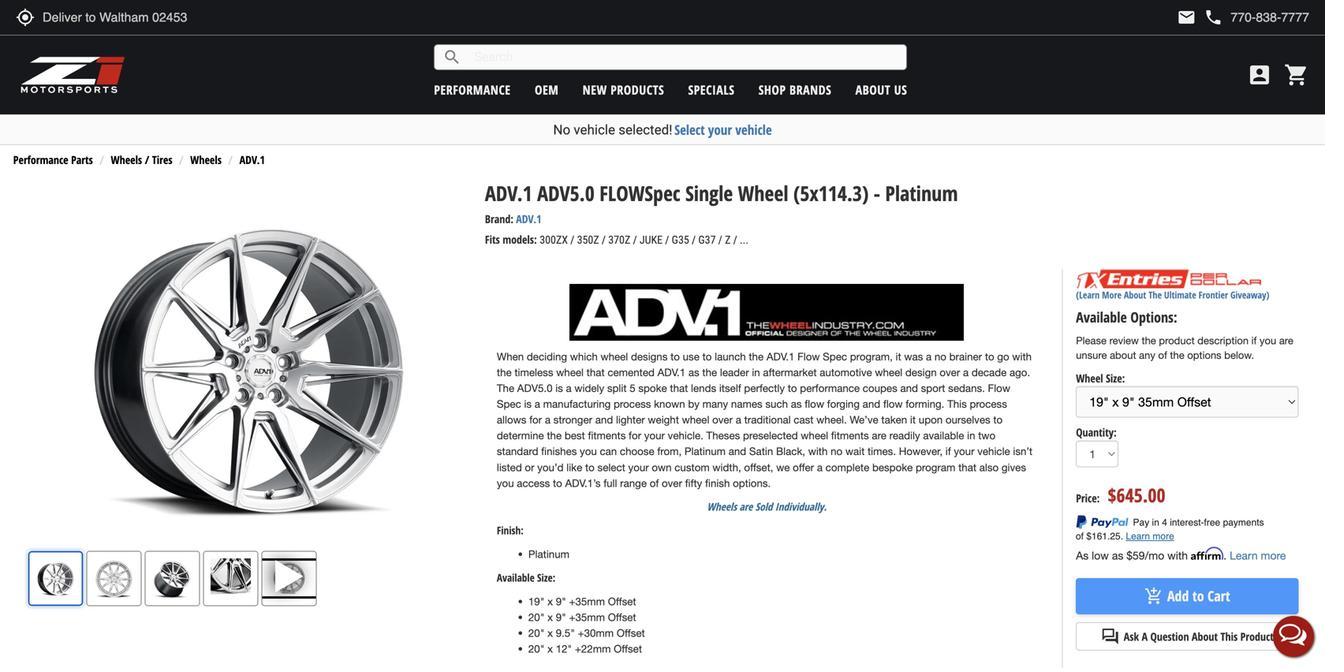 Task type: locate. For each thing, give the bounding box(es) containing it.
0 vertical spatial +35mm
[[569, 596, 605, 608]]

for up "determine"
[[529, 414, 542, 426]]

cart
[[1208, 587, 1231, 606]]

2 vertical spatial you
[[497, 477, 514, 489]]

0 vertical spatial you
[[1260, 334, 1277, 347]]

with up ago.
[[1013, 351, 1032, 363]]

program,
[[850, 351, 893, 363]]

1 horizontal spatial about
[[1124, 288, 1147, 301]]

that up known
[[670, 382, 688, 395]]

0 vertical spatial over
[[940, 366, 960, 379]]

a down brainer
[[963, 366, 969, 379]]

of right any
[[1159, 349, 1168, 361]]

0 vertical spatial for
[[529, 414, 542, 426]]

1 9" from the top
[[556, 596, 566, 608]]

options.
[[733, 477, 771, 489]]

the right launch
[[749, 351, 764, 363]]

about
[[1110, 349, 1137, 361]]

2 process from the left
[[970, 398, 1007, 410]]

1 flow from the left
[[805, 398, 824, 410]]

are left sold
[[740, 500, 753, 514]]

0 horizontal spatial no
[[831, 446, 843, 458]]

flow up aftermarket at bottom right
[[798, 351, 820, 363]]

split
[[607, 382, 627, 395]]

1 vertical spatial as
[[791, 398, 802, 410]]

frontier
[[1199, 288, 1228, 301]]

0 horizontal spatial that
[[587, 366, 605, 379]]

1 vertical spatial of
[[650, 477, 659, 489]]

2 horizontal spatial over
[[940, 366, 960, 379]]

platinum inside finish: platinum
[[529, 548, 570, 561]]

1 horizontal spatial flow
[[988, 382, 1011, 395]]

adv5.0 up 300zx at the top left of the page
[[537, 179, 595, 207]]

and down "design"
[[901, 382, 918, 395]]

wheels
[[111, 152, 142, 167], [190, 152, 222, 167], [707, 500, 737, 514]]

any
[[1139, 349, 1156, 361]]

available down more
[[1076, 308, 1127, 327]]

decade
[[972, 366, 1007, 379]]

2 vertical spatial 20"
[[529, 643, 545, 655]]

if down available
[[946, 446, 951, 458]]

fitments up can
[[588, 430, 626, 442]]

adv.1 up brand:
[[485, 179, 532, 207]]

0 vertical spatial 20"
[[529, 612, 545, 624]]

when deciding which wheel designs to use to launch the adv.1 flow spec program, it was a no brainer to go with the timeless wheel that cemented adv.1 as the leader in aftermarket automotive wheel design over a decade ago. the adv5.0 is a widely split 5 spoke that lends itself perfectly to performance coupes and sport sedans. flow spec is a manufacturing process known by many names such as flow forging and flow forming. this process allows for a stronger and lighter weight wheel over a traditional cast wheel. we've taken it upon ourselves to determine the best fitments for your vehicle. theses preselected wheel fitments are readily available in two standard finishes you can choose from, platinum and satin black, with no wait times. however, if your vehicle isn't listed or you'd like to select your own custom width, offset, we offer a complete bespoke program that also gives you access to adv.1's full range of over fifty finish options.
[[497, 351, 1033, 489]]

0 vertical spatial in
[[752, 366, 760, 379]]

1 horizontal spatial if
[[1252, 334, 1257, 347]]

adv.1 up aftermarket at bottom right
[[767, 351, 795, 363]]

2 vertical spatial about
[[1192, 629, 1218, 644]]

0 horizontal spatial process
[[614, 398, 651, 410]]

as down use
[[689, 366, 700, 379]]

as up cast at the bottom right of the page
[[791, 398, 802, 410]]

0 horizontal spatial wheel
[[738, 179, 789, 207]]

which
[[570, 351, 598, 363]]

juke
[[640, 234, 663, 247]]

performance up forging
[[800, 382, 860, 395]]

0 vertical spatial as
[[689, 366, 700, 379]]

1 horizontal spatial wheels
[[190, 152, 222, 167]]

0 vertical spatial spec
[[823, 351, 847, 363]]

this left product at the bottom of the page
[[1221, 629, 1238, 644]]

1 vertical spatial no
[[831, 446, 843, 458]]

adv.1 adv5.0 flowspec single wheel (5x114.3) - platinum brand: adv.1 fits models: 300zx / 350z / 370z / juke / g35 / g37 / z / ...
[[485, 179, 958, 247]]

spec
[[823, 351, 847, 363], [497, 398, 521, 410]]

2 horizontal spatial you
[[1260, 334, 1277, 347]]

leader
[[720, 366, 749, 379]]

vehicle
[[736, 121, 772, 139], [574, 122, 615, 138], [978, 446, 1010, 458]]

no
[[935, 351, 947, 363], [831, 446, 843, 458]]

2 horizontal spatial about
[[1192, 629, 1218, 644]]

giveaway)
[[1231, 288, 1270, 301]]

to up two
[[994, 414, 1003, 426]]

sport
[[921, 382, 946, 395]]

0 horizontal spatial if
[[946, 446, 951, 458]]

1 vertical spatial over
[[713, 414, 733, 426]]

fits
[[485, 232, 500, 247]]

over down own on the bottom of page
[[662, 477, 682, 489]]

account_box link
[[1243, 62, 1277, 88]]

0 vertical spatial with
[[1013, 351, 1032, 363]]

and left lighter
[[596, 414, 613, 426]]

flow up cast at the bottom right of the page
[[805, 398, 824, 410]]

width,
[[713, 461, 741, 474]]

wheels down finish
[[707, 500, 737, 514]]

1 horizontal spatial performance
[[800, 382, 860, 395]]

1 vertical spatial that
[[670, 382, 688, 395]]

forging
[[827, 398, 860, 410]]

0 vertical spatial adv5.0
[[537, 179, 595, 207]]

1 vertical spatial performance
[[800, 382, 860, 395]]

1 horizontal spatial flow
[[884, 398, 903, 410]]

about inside (learn more about the ultimate frontier giveaway) available options: please review the product description if you are unsure about any of the options below.
[[1124, 288, 1147, 301]]

x right 19"
[[548, 596, 553, 608]]

about right more
[[1124, 288, 1147, 301]]

1 horizontal spatial the
[[1149, 288, 1162, 301]]

0 horizontal spatial in
[[752, 366, 760, 379]]

as
[[689, 366, 700, 379], [791, 398, 802, 410], [1112, 549, 1124, 562]]

as right the low
[[1112, 549, 1124, 562]]

no left wait
[[831, 446, 843, 458]]

0 vertical spatial platinum
[[886, 179, 958, 207]]

g35
[[672, 234, 689, 247]]

wheel up ...
[[738, 179, 789, 207]]

4 x from the top
[[548, 643, 553, 655]]

300zx
[[540, 234, 568, 247]]

however,
[[899, 446, 943, 458]]

1 vertical spatial it
[[910, 414, 916, 426]]

select
[[675, 121, 705, 139]]

mail
[[1177, 8, 1196, 27]]

a right offer
[[817, 461, 823, 474]]

the up the finishes
[[547, 430, 562, 442]]

flowspec
[[600, 179, 681, 207]]

wheels are sold individually.
[[707, 500, 827, 514]]

products
[[611, 81, 664, 98]]

about us
[[856, 81, 908, 98]]

2 horizontal spatial vehicle
[[978, 446, 1010, 458]]

/ right 370z
[[633, 234, 637, 247]]

are
[[1280, 334, 1294, 347], [872, 430, 887, 442], [740, 500, 753, 514]]

0 horizontal spatial as
[[689, 366, 700, 379]]

brainer
[[950, 351, 982, 363]]

9" up 9.5"
[[556, 612, 566, 624]]

1 horizontal spatial this
[[1221, 629, 1238, 644]]

Search search field
[[462, 45, 907, 69]]

your down weight
[[644, 430, 665, 442]]

fitments up wait
[[831, 430, 869, 442]]

2 horizontal spatial as
[[1112, 549, 1124, 562]]

you down the listed
[[497, 477, 514, 489]]

$59
[[1127, 549, 1145, 562]]

2 vertical spatial platinum
[[529, 548, 570, 561]]

0 vertical spatial size:
[[1106, 371, 1125, 386]]

1 vertical spatial available
[[497, 571, 535, 585]]

as
[[1076, 549, 1089, 562]]

account_box
[[1247, 62, 1273, 88]]

is up manufacturing
[[556, 382, 563, 395]]

1 vertical spatial are
[[872, 430, 887, 442]]

such
[[766, 398, 788, 410]]

0 vertical spatial of
[[1159, 349, 1168, 361]]

phone link
[[1204, 8, 1310, 27]]

0 vertical spatial it
[[896, 351, 902, 363]]

2 fitments from the left
[[831, 430, 869, 442]]

adv.1 right wheels link
[[240, 152, 265, 167]]

1 vertical spatial if
[[946, 446, 951, 458]]

the down when
[[497, 382, 515, 395]]

wheel up coupes
[[875, 366, 903, 379]]

this inside question_answer ask a question about this product
[[1221, 629, 1238, 644]]

select your vehicle link
[[675, 121, 772, 139]]

20"
[[529, 612, 545, 624], [529, 627, 545, 640], [529, 643, 545, 655]]

standard
[[497, 446, 538, 458]]

wheel down which
[[556, 366, 584, 379]]

flow up taken
[[884, 398, 903, 410]]

-
[[874, 179, 881, 207]]

wheel
[[738, 179, 789, 207], [1076, 371, 1104, 386]]

1 horizontal spatial are
[[872, 430, 887, 442]]

vehicle right no
[[574, 122, 615, 138]]

forming.
[[906, 398, 945, 410]]

0 horizontal spatial is
[[524, 398, 532, 410]]

1 x from the top
[[548, 596, 553, 608]]

adv5.0 inside "adv.1 adv5.0 flowspec single wheel (5x114.3) - platinum brand: adv.1 fits models: 300zx / 350z / 370z / juke / g35 / g37 / z / ..."
[[537, 179, 595, 207]]

for
[[529, 414, 542, 426], [629, 430, 642, 442]]

platinum up 'available size:'
[[529, 548, 570, 561]]

/
[[145, 152, 149, 167], [571, 234, 575, 247], [602, 234, 606, 247], [633, 234, 637, 247], [665, 234, 669, 247], [692, 234, 696, 247], [719, 234, 723, 247], [733, 234, 738, 247]]

that left also
[[959, 461, 977, 474]]

with up offer
[[809, 446, 828, 458]]

wheel down unsure
[[1076, 371, 1104, 386]]

1 horizontal spatial for
[[629, 430, 642, 442]]

and up width,
[[729, 446, 747, 458]]

for up the choose
[[629, 430, 642, 442]]

0 horizontal spatial vehicle
[[574, 122, 615, 138]]

1 horizontal spatial in
[[967, 430, 976, 442]]

0 horizontal spatial spec
[[497, 398, 521, 410]]

wheel
[[601, 351, 628, 363], [556, 366, 584, 379], [875, 366, 903, 379], [682, 414, 710, 426], [801, 430, 829, 442]]

1 horizontal spatial you
[[580, 446, 597, 458]]

1 vertical spatial this
[[1221, 629, 1238, 644]]

no vehicle selected! select your vehicle
[[553, 121, 772, 139]]

readily
[[890, 430, 920, 442]]

weight
[[648, 414, 679, 426]]

available up 19"
[[497, 571, 535, 585]]

2 vertical spatial over
[[662, 477, 682, 489]]

with right the /mo
[[1168, 549, 1188, 562]]

0 horizontal spatial size:
[[537, 571, 556, 585]]

shop brands link
[[759, 81, 832, 98]]

that up widely
[[587, 366, 605, 379]]

adv.1 link right wheels link
[[240, 152, 265, 167]]

flow
[[798, 351, 820, 363], [988, 382, 1011, 395]]

1 horizontal spatial wheel
[[1076, 371, 1104, 386]]

vehicle inside when deciding which wheel designs to use to launch the adv.1 flow spec program, it was a no brainer to go with the timeless wheel that cemented adv.1 as the leader in aftermarket automotive wheel design over a decade ago. the adv5.0 is a widely split 5 spoke that lends itself perfectly to performance coupes and sport sedans. flow spec is a manufacturing process known by many names such as flow forging and flow forming. this process allows for a stronger and lighter weight wheel over a traditional cast wheel. we've taken it upon ourselves to determine the best fitments for your vehicle. theses preselected wheel fitments are readily available in two standard finishes you can choose from, platinum and satin black, with no wait times. however, if your vehicle isn't listed or you'd like to select your own custom width, offset, we offer a complete bespoke program that also gives you access to adv.1's full range of over fifty finish options.
[[978, 446, 1010, 458]]

about left us
[[856, 81, 891, 98]]

1 fitments from the left
[[588, 430, 626, 442]]

1 +35mm from the top
[[569, 596, 605, 608]]

spoke
[[639, 382, 667, 395]]

0 vertical spatial is
[[556, 382, 563, 395]]

performance down the search
[[434, 81, 511, 98]]

a down timeless
[[535, 398, 540, 410]]

wheel down cast at the bottom right of the page
[[801, 430, 829, 442]]

0 vertical spatial the
[[1149, 288, 1162, 301]]

you left can
[[580, 446, 597, 458]]

0 horizontal spatial this
[[948, 398, 967, 410]]

bespoke
[[873, 461, 913, 474]]

performance
[[434, 81, 511, 98], [800, 382, 860, 395]]

single
[[686, 179, 733, 207]]

in up "perfectly"
[[752, 366, 760, 379]]

1 horizontal spatial fitments
[[831, 430, 869, 442]]

0 vertical spatial available
[[1076, 308, 1127, 327]]

20" left 12"
[[529, 643, 545, 655]]

0 horizontal spatial flow
[[798, 351, 820, 363]]

and
[[901, 382, 918, 395], [863, 398, 881, 410], [596, 414, 613, 426], [729, 446, 747, 458]]

1 horizontal spatial of
[[1159, 349, 1168, 361]]

wheel inside "adv.1 adv5.0 flowspec single wheel (5x114.3) - platinum brand: adv.1 fits models: 300zx / 350z / 370z / juke / g35 / g37 / z / ..."
[[738, 179, 789, 207]]

1 vertical spatial wheel
[[1076, 371, 1104, 386]]

performance
[[13, 152, 68, 167]]

1 horizontal spatial with
[[1013, 351, 1032, 363]]

1 vertical spatial size:
[[537, 571, 556, 585]]

0 horizontal spatial of
[[650, 477, 659, 489]]

1 vertical spatial +35mm
[[569, 612, 605, 624]]

1 vertical spatial adv5.0
[[517, 382, 553, 395]]

specials link
[[688, 81, 735, 98]]

specials
[[688, 81, 735, 98]]

no up "design"
[[935, 351, 947, 363]]

platinum inside "adv.1 adv5.0 flowspec single wheel (5x114.3) - platinum brand: adv.1 fits models: 300zx / 350z / 370z / juke / g35 / g37 / z / ..."
[[886, 179, 958, 207]]

spec up automotive
[[823, 351, 847, 363]]

wheels / tires link
[[111, 152, 172, 167]]

0 horizontal spatial wheels
[[111, 152, 142, 167]]

to down you'd
[[553, 477, 562, 489]]

size: up 19"
[[537, 571, 556, 585]]

1 process from the left
[[614, 398, 651, 410]]

you inside (learn more about the ultimate frontier giveaway) available options: please review the product description if you are unsure about any of the options below.
[[1260, 334, 1277, 347]]

are inside (learn more about the ultimate frontier giveaway) available options: please review the product description if you are unsure about any of the options below.
[[1280, 334, 1294, 347]]

adv5.0 inside when deciding which wheel designs to use to launch the adv.1 flow spec program, it was a no brainer to go with the timeless wheel that cemented adv.1 as the leader in aftermarket automotive wheel design over a decade ago. the adv5.0 is a widely split 5 spoke that lends itself perfectly to performance coupes and sport sedans. flow spec is a manufacturing process known by many names such as flow forging and flow forming. this process allows for a stronger and lighter weight wheel over a traditional cast wheel. we've taken it upon ourselves to determine the best fitments for your vehicle. theses preselected wheel fitments are readily available in two standard finishes you can choose from, platinum and satin black, with no wait times. however, if your vehicle isn't listed or you'd like to select your own custom width, offset, we offer a complete bespoke program that also gives you access to adv.1's full range of over fifty finish options.
[[517, 382, 553, 395]]

flow
[[805, 398, 824, 410], [884, 398, 903, 410]]

go
[[998, 351, 1010, 363]]

timeless
[[515, 366, 553, 379]]

wheels for wheels are sold individually.
[[707, 500, 737, 514]]

2 vertical spatial with
[[1168, 549, 1188, 562]]

this down "sedans."
[[948, 398, 967, 410]]

1 horizontal spatial adv.1 link
[[516, 211, 542, 226]]

0 vertical spatial that
[[587, 366, 605, 379]]

listed
[[497, 461, 522, 474]]

vehicle down shop
[[736, 121, 772, 139]]

vehicle up also
[[978, 446, 1010, 458]]

your down the choose
[[628, 461, 649, 474]]

wheels right tires
[[190, 152, 222, 167]]

(5x114.3)
[[794, 179, 869, 207]]

the inside when deciding which wheel designs to use to launch the adv.1 flow spec program, it was a no brainer to go with the timeless wheel that cemented adv.1 as the leader in aftermarket automotive wheel design over a decade ago. the adv5.0 is a widely split 5 spoke that lends itself perfectly to performance coupes and sport sedans. flow spec is a manufacturing process known by many names such as flow forging and flow forming. this process allows for a stronger and lighter weight wheel over a traditional cast wheel. we've taken it upon ourselves to determine the best fitments for your vehicle. theses preselected wheel fitments are readily available in two standard finishes you can choose from, platinum and satin black, with no wait times. however, if your vehicle isn't listed or you'd like to select your own custom width, offset, we offer a complete bespoke program that also gives you access to adv.1's full range of over fifty finish options.
[[497, 382, 515, 395]]

if up the below.
[[1252, 334, 1257, 347]]

1 horizontal spatial platinum
[[685, 446, 726, 458]]

0 horizontal spatial for
[[529, 414, 542, 426]]

x left 9.5"
[[548, 627, 553, 640]]

can
[[600, 446, 617, 458]]

1 vertical spatial about
[[1124, 288, 1147, 301]]

more
[[1102, 288, 1122, 301]]

adv5.0 down timeless
[[517, 382, 553, 395]]

1 horizontal spatial over
[[713, 414, 733, 426]]

this inside when deciding which wheel designs to use to launch the adv.1 flow spec program, it was a no brainer to go with the timeless wheel that cemented adv.1 as the leader in aftermarket automotive wheel design over a decade ago. the adv5.0 is a widely split 5 spoke that lends itself perfectly to performance coupes and sport sedans. flow spec is a manufacturing process known by many names such as flow forging and flow forming. this process allows for a stronger and lighter weight wheel over a traditional cast wheel. we've taken it upon ourselves to determine the best fitments for your vehicle. theses preselected wheel fitments are readily available in two standard finishes you can choose from, platinum and satin black, with no wait times. however, if your vehicle isn't listed or you'd like to select your own custom width, offset, we offer a complete bespoke program that also gives you access to adv.1's full range of over fifty finish options.
[[948, 398, 967, 410]]

available
[[923, 430, 965, 442]]

to down aftermarket at bottom right
[[788, 382, 797, 395]]

1 vertical spatial platinum
[[685, 446, 726, 458]]

+30mm
[[578, 627, 614, 640]]

1 horizontal spatial as
[[791, 398, 802, 410]]

platinum inside when deciding which wheel designs to use to launch the adv.1 flow spec program, it was a no brainer to go with the timeless wheel that cemented adv.1 as the leader in aftermarket automotive wheel design over a decade ago. the adv5.0 is a widely split 5 spoke that lends itself perfectly to performance coupes and sport sedans. flow spec is a manufacturing process known by many names such as flow forging and flow forming. this process allows for a stronger and lighter weight wheel over a traditional cast wheel. we've taken it upon ourselves to determine the best fitments for your vehicle. theses preselected wheel fitments are readily available in two standard finishes you can choose from, platinum and satin black, with no wait times. however, if your vehicle isn't listed or you'd like to select your own custom width, offset, we offer a complete bespoke program that also gives you access to adv.1's full range of over fifty finish options.
[[685, 446, 726, 458]]

to right use
[[703, 351, 712, 363]]

1 vertical spatial the
[[497, 382, 515, 395]]

0 vertical spatial 9"
[[556, 596, 566, 608]]

0 vertical spatial if
[[1252, 334, 1257, 347]]

adv.1 link up models:
[[516, 211, 542, 226]]

a
[[926, 351, 932, 363], [963, 366, 969, 379], [566, 382, 572, 395], [535, 398, 540, 410], [545, 414, 551, 426], [736, 414, 742, 426], [817, 461, 823, 474]]

you right 'description'
[[1260, 334, 1277, 347]]

if inside when deciding which wheel designs to use to launch the adv.1 flow spec program, it was a no brainer to go with the timeless wheel that cemented adv.1 as the leader in aftermarket automotive wheel design over a decade ago. the adv5.0 is a widely split 5 spoke that lends itself perfectly to performance coupes and sport sedans. flow spec is a manufacturing process known by many names such as flow forging and flow forming. this process allows for a stronger and lighter weight wheel over a traditional cast wheel. we've taken it upon ourselves to determine the best fitments for your vehicle. theses preselected wheel fitments are readily available in two standard finishes you can choose from, platinum and satin black, with no wait times. however, if your vehicle isn't listed or you'd like to select your own custom width, offset, we offer a complete bespoke program that also gives you access to adv.1's full range of over fifty finish options.
[[946, 446, 951, 458]]

new products
[[583, 81, 664, 98]]

and up the we've
[[863, 398, 881, 410]]

1 vertical spatial 9"
[[556, 612, 566, 624]]

x down 'available size:'
[[548, 612, 553, 624]]

performance parts
[[13, 152, 93, 167]]

platinum up custom
[[685, 446, 726, 458]]

9.5"
[[556, 627, 575, 640]]

over down brainer
[[940, 366, 960, 379]]

no
[[553, 122, 571, 138]]



Task type: describe. For each thing, give the bounding box(es) containing it.
your right select
[[708, 121, 732, 139]]

black,
[[776, 446, 806, 458]]

was
[[905, 351, 923, 363]]

us
[[894, 81, 908, 98]]

wheel down by
[[682, 414, 710, 426]]

1 horizontal spatial is
[[556, 382, 563, 395]]

0 horizontal spatial are
[[740, 500, 753, 514]]

product
[[1241, 629, 1274, 644]]

a up manufacturing
[[566, 382, 572, 395]]

launch
[[715, 351, 746, 363]]

1 20" from the top
[[529, 612, 545, 624]]

options:
[[1131, 308, 1178, 327]]

brands
[[790, 81, 832, 98]]

new
[[583, 81, 607, 98]]

3 20" from the top
[[529, 643, 545, 655]]

size: for available size:
[[537, 571, 556, 585]]

determine
[[497, 430, 544, 442]]

of inside (learn more about the ultimate frontier giveaway) available options: please review the product description if you are unsure about any of the options below.
[[1159, 349, 1168, 361]]

a left stronger
[[545, 414, 551, 426]]

shopping_cart
[[1285, 62, 1310, 88]]

19" x 9" +35mm offset 20" x 9" +35mm offset 20" x 9.5" +30mm offset 20" x 12" +22mm offset
[[529, 596, 645, 655]]

use
[[683, 351, 700, 363]]

3 x from the top
[[548, 627, 553, 640]]

learn more link
[[1230, 549, 1286, 562]]

coupes
[[863, 382, 898, 395]]

wheels for wheels / tires
[[111, 152, 142, 167]]

select
[[598, 461, 626, 474]]

1 horizontal spatial it
[[910, 414, 916, 426]]

2 x from the top
[[548, 612, 553, 624]]

your down available
[[954, 446, 975, 458]]

z1 motorsports logo image
[[20, 55, 126, 95]]

also
[[980, 461, 999, 474]]

learn
[[1230, 549, 1258, 562]]

the up lends
[[703, 366, 717, 379]]

about us link
[[856, 81, 908, 98]]

itself
[[719, 382, 741, 395]]

tires
[[152, 152, 172, 167]]

0 horizontal spatial performance
[[434, 81, 511, 98]]

as low as $59 /mo with affirm . learn more
[[1076, 547, 1286, 562]]

lighter
[[616, 414, 645, 426]]

/ right z
[[733, 234, 738, 247]]

selected!
[[619, 122, 673, 138]]

best
[[565, 430, 585, 442]]

(learn more about the ultimate frontier giveaway) link
[[1076, 288, 1270, 301]]

350z
[[577, 234, 599, 247]]

gives
[[1002, 461, 1027, 474]]

available size:
[[497, 571, 556, 585]]

individually.
[[775, 500, 827, 514]]

taken
[[882, 414, 908, 426]]

finish: platinum
[[497, 523, 570, 561]]

adv.1's
[[565, 477, 601, 489]]

2 horizontal spatial that
[[959, 461, 977, 474]]

a
[[1142, 629, 1148, 644]]

please
[[1076, 334, 1107, 347]]

vehicle.
[[668, 430, 704, 442]]

wheel up cemented
[[601, 351, 628, 363]]

offer
[[793, 461, 814, 474]]

fifty
[[685, 477, 702, 489]]

finishes
[[541, 446, 577, 458]]

/ right 350z
[[602, 234, 606, 247]]

about inside question_answer ask a question about this product
[[1192, 629, 1218, 644]]

1 vertical spatial for
[[629, 430, 642, 442]]

performance link
[[434, 81, 511, 98]]

mail phone
[[1177, 8, 1223, 27]]

as inside as low as $59 /mo with affirm . learn more
[[1112, 549, 1124, 562]]

(learn
[[1076, 288, 1100, 301]]

0 vertical spatial about
[[856, 81, 891, 98]]

wheel.
[[817, 414, 847, 426]]

2 9" from the top
[[556, 612, 566, 624]]

0 vertical spatial adv.1 link
[[240, 152, 265, 167]]

of inside when deciding which wheel designs to use to launch the adv.1 flow spec program, it was a no brainer to go with the timeless wheel that cemented adv.1 as the leader in aftermarket automotive wheel design over a decade ago. the adv5.0 is a widely split 5 spoke that lends itself perfectly to performance coupes and sport sedans. flow spec is a manufacturing process known by many names such as flow forging and flow forming. this process allows for a stronger and lighter weight wheel over a traditional cast wheel. we've taken it upon ourselves to determine the best fitments for your vehicle. theses preselected wheel fitments are readily available in two standard finishes you can choose from, platinum and satin black, with no wait times. however, if your vehicle isn't listed or you'd like to select your own custom width, offset, we offer a complete bespoke program that also gives you access to adv.1's full range of over fifty finish options.
[[650, 477, 659, 489]]

models:
[[503, 232, 537, 247]]

/ left tires
[[145, 152, 149, 167]]

own
[[652, 461, 672, 474]]

2 20" from the top
[[529, 627, 545, 640]]

to left go
[[985, 351, 995, 363]]

/ left g37
[[692, 234, 696, 247]]

oem link
[[535, 81, 559, 98]]

the up any
[[1142, 334, 1157, 347]]

.
[[1224, 549, 1227, 562]]

0 vertical spatial flow
[[798, 351, 820, 363]]

with inside as low as $59 /mo with affirm . learn more
[[1168, 549, 1188, 562]]

the inside (learn more about the ultimate frontier giveaway) available options: please review the product description if you are unsure about any of the options below.
[[1149, 288, 1162, 301]]

stronger
[[554, 414, 593, 426]]

low
[[1092, 549, 1109, 562]]

0 horizontal spatial you
[[497, 477, 514, 489]]

1 horizontal spatial that
[[670, 382, 688, 395]]

automotive
[[820, 366, 872, 379]]

wheels for wheels link
[[190, 152, 222, 167]]

to right the like
[[585, 461, 595, 474]]

unsure
[[1076, 349, 1107, 361]]

known
[[654, 398, 685, 410]]

choose
[[620, 446, 655, 458]]

/ left 350z
[[571, 234, 575, 247]]

vehicle inside no vehicle selected! select your vehicle
[[574, 122, 615, 138]]

/ left z
[[719, 234, 723, 247]]

0 horizontal spatial available
[[497, 571, 535, 585]]

upon
[[919, 414, 943, 426]]

description
[[1198, 334, 1249, 347]]

are inside when deciding which wheel designs to use to launch the adv.1 flow spec program, it was a no brainer to go with the timeless wheel that cemented adv.1 as the leader in aftermarket automotive wheel design over a decade ago. the adv5.0 is a widely split 5 spoke that lends itself perfectly to performance coupes and sport sedans. flow spec is a manufacturing process known by many names such as flow forging and flow forming. this process allows for a stronger and lighter weight wheel over a traditional cast wheel. we've taken it upon ourselves to determine the best fitments for your vehicle. theses preselected wheel fitments are readily available in two standard finishes you can choose from, platinum and satin black, with no wait times. however, if your vehicle isn't listed or you'd like to select your own custom width, offset, we offer a complete bespoke program that also gives you access to adv.1's full range of over fifty finish options.
[[872, 430, 887, 442]]

0 horizontal spatial over
[[662, 477, 682, 489]]

to right add
[[1193, 587, 1204, 606]]

allows
[[497, 414, 527, 426]]

affirm
[[1191, 547, 1224, 561]]

/ left "g35"
[[665, 234, 669, 247]]

1 horizontal spatial vehicle
[[736, 121, 772, 139]]

wheel size:
[[1076, 371, 1125, 386]]

full
[[604, 477, 617, 489]]

parts
[[71, 152, 93, 167]]

offset,
[[744, 461, 774, 474]]

we've
[[850, 414, 879, 426]]

my_location
[[16, 8, 35, 27]]

below.
[[1225, 349, 1255, 361]]

aftermarket
[[763, 366, 817, 379]]

1 vertical spatial you
[[580, 446, 597, 458]]

program
[[916, 461, 956, 474]]

finish:
[[497, 523, 524, 538]]

1 vertical spatial in
[[967, 430, 976, 442]]

oem
[[535, 81, 559, 98]]

1 vertical spatial flow
[[988, 382, 1011, 395]]

add
[[1168, 587, 1189, 606]]

adv.1 up 'spoke'
[[658, 366, 686, 379]]

perfectly
[[744, 382, 785, 395]]

add_shopping_cart
[[1145, 587, 1164, 606]]

size: for wheel size:
[[1106, 371, 1125, 386]]

question
[[1151, 629, 1189, 644]]

a right was
[[926, 351, 932, 363]]

0 vertical spatial no
[[935, 351, 947, 363]]

like
[[567, 461, 583, 474]]

1 vertical spatial adv.1 link
[[516, 211, 542, 226]]

isn't
[[1013, 446, 1033, 458]]

2 +35mm from the top
[[569, 612, 605, 624]]

if inside (learn more about the ultimate frontier giveaway) available options: please review the product description if you are unsure about any of the options below.
[[1252, 334, 1257, 347]]

available inside (learn more about the ultimate frontier giveaway) available options: please review the product description if you are unsure about any of the options below.
[[1076, 308, 1127, 327]]

add_shopping_cart add to cart
[[1145, 587, 1231, 606]]

1 vertical spatial spec
[[497, 398, 521, 410]]

times.
[[868, 446, 896, 458]]

1 vertical spatial with
[[809, 446, 828, 458]]

a down names
[[736, 414, 742, 426]]

19"
[[529, 596, 545, 608]]

12"
[[556, 643, 572, 655]]

the down product
[[1170, 349, 1185, 361]]

manufacturing
[[543, 398, 611, 410]]

deciding
[[527, 351, 567, 363]]

adv.1 up models:
[[516, 211, 542, 226]]

...
[[740, 234, 749, 247]]

to left use
[[671, 351, 680, 363]]

phone
[[1204, 8, 1223, 27]]

1 horizontal spatial spec
[[823, 351, 847, 363]]

the down when
[[497, 366, 512, 379]]

search
[[443, 48, 462, 67]]

ourselves
[[946, 414, 991, 426]]

performance inside when deciding which wheel designs to use to launch the adv.1 flow spec program, it was a no brainer to go with the timeless wheel that cemented adv.1 as the leader in aftermarket automotive wheel design over a decade ago. the adv5.0 is a widely split 5 spoke that lends itself perfectly to performance coupes and sport sedans. flow spec is a manufacturing process known by many names such as flow forging and flow forming. this process allows for a stronger and lighter weight wheel over a traditional cast wheel. we've taken it upon ourselves to determine the best fitments for your vehicle. theses preselected wheel fitments are readily available in two standard finishes you can choose from, platinum and satin black, with no wait times. however, if your vehicle isn't listed or you'd like to select your own custom width, offset, we offer a complete bespoke program that also gives you access to adv.1's full range of over fifty finish options.
[[800, 382, 860, 395]]

2 flow from the left
[[884, 398, 903, 410]]



Task type: vqa. For each thing, say whether or not it's contained in the screenshot.
1
no



